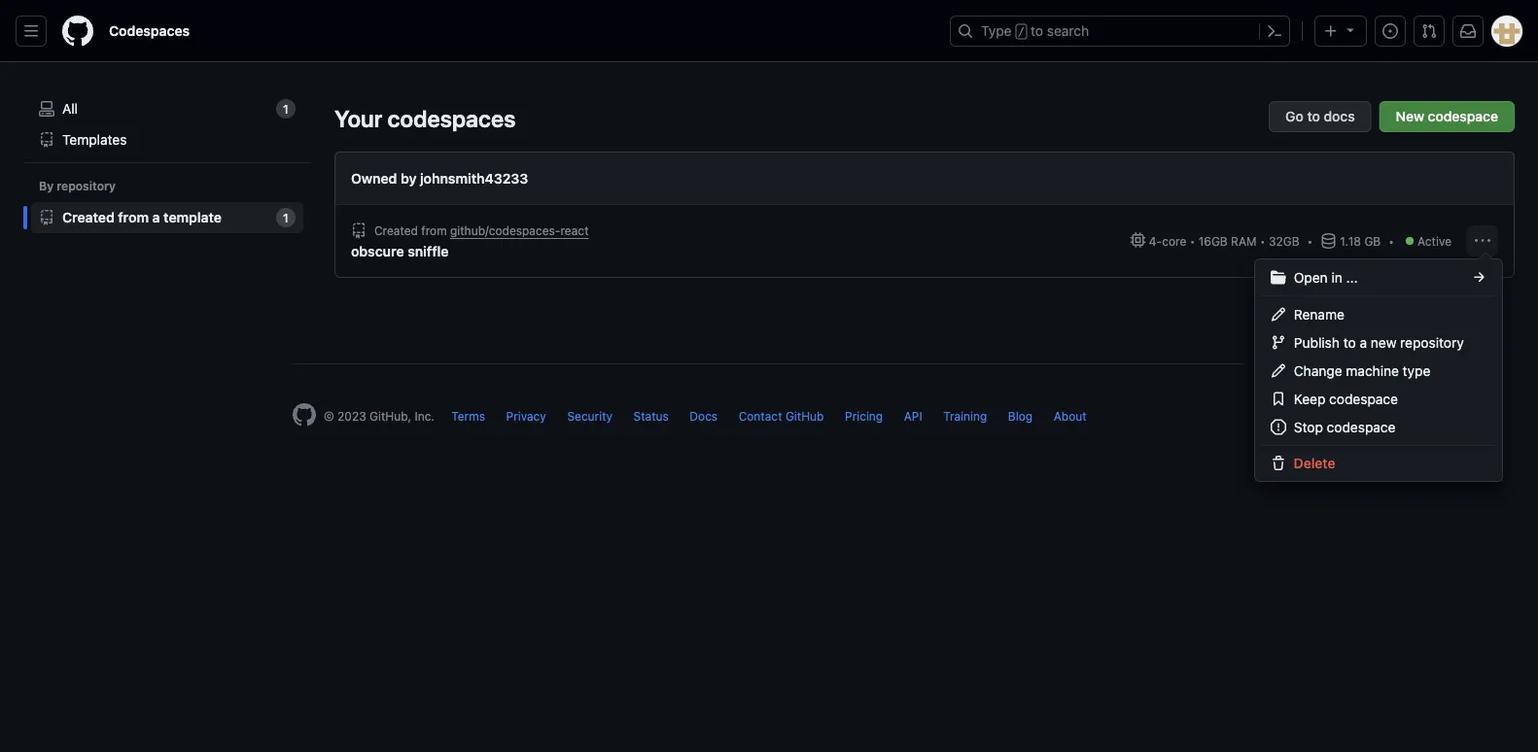 Task type: describe. For each thing, give the bounding box(es) containing it.
keep codespace button
[[1255, 385, 1502, 413]]

new codespace
[[1396, 108, 1498, 124]]

2 • from the left
[[1260, 234, 1265, 248]]

go
[[1285, 108, 1304, 124]]

all
[[62, 101, 78, 117]]

notifications image
[[1460, 23, 1476, 39]]

codespaces
[[387, 105, 516, 132]]

trash image
[[1271, 456, 1286, 472]]

docs
[[690, 409, 718, 423]]

ram
[[1231, 234, 1257, 248]]

johnsmith43233
[[420, 170, 528, 186]]

triangle down image
[[1343, 22, 1358, 37]]

terms link
[[451, 409, 485, 423]]

contact
[[739, 409, 782, 423]]

0 horizontal spatial to
[[1031, 23, 1043, 39]]

repository inside 'button'
[[1400, 334, 1464, 351]]

contact github link
[[739, 409, 824, 423]]

github/codespaces-react link
[[450, 224, 589, 238]]

api link
[[904, 409, 922, 423]]

created from a template
[[62, 210, 222, 226]]

1 • from the left
[[1190, 234, 1195, 248]]

4 • from the left
[[1389, 234, 1394, 248]]

keep
[[1294, 391, 1326, 407]]

from for github/codespaces-
[[421, 224, 447, 238]]

change machine type
[[1294, 363, 1431, 379]]

homepage image
[[293, 403, 316, 427]]

status link
[[633, 409, 669, 423]]

git branch image
[[1271, 335, 1286, 351]]

show more actions for codespace image
[[1475, 233, 1490, 249]]

homepage image
[[62, 16, 93, 47]]

inc.
[[415, 409, 435, 423]]

git pull request image
[[1421, 23, 1437, 39]]

a for template
[[152, 210, 160, 226]]

from for a
[[118, 210, 149, 226]]

cpu image
[[1130, 232, 1146, 248]]

type
[[1403, 363, 1431, 379]]

by
[[39, 179, 54, 193]]

footer containing © 2023 github, inc.
[[277, 364, 1261, 475]]

docs
[[1324, 108, 1355, 124]]

your codespaces
[[334, 105, 516, 132]]

2023
[[337, 409, 366, 423]]

delete button
[[1255, 450, 1502, 477]]

docs link
[[690, 409, 718, 423]]

blog
[[1008, 409, 1033, 423]]

32gb
[[1269, 234, 1299, 248]]

stop codespace button
[[1255, 413, 1502, 441]]

repo template image for created from a template
[[39, 210, 54, 226]]

new
[[1371, 334, 1397, 351]]

pricing link
[[845, 409, 883, 423]]

pencil image for rename
[[1271, 307, 1286, 322]]

1.18
[[1340, 234, 1361, 248]]

1.18 gb •
[[1340, 234, 1394, 248]]

type
[[981, 23, 1012, 39]]

command palette image
[[1267, 23, 1282, 39]]

to for go to docs
[[1307, 108, 1320, 124]]

training link
[[943, 409, 987, 423]]

created for created from github/codespaces-react
[[374, 224, 418, 238]]

keep codespace
[[1294, 391, 1398, 407]]

in
[[1332, 269, 1343, 285]]

obscure
[[351, 243, 404, 259]]

gb
[[1364, 234, 1381, 248]]

obscure sniffle link
[[351, 241, 456, 262]]

pencil image for change machine type
[[1271, 363, 1286, 379]]

to for publish to a new repository
[[1343, 334, 1356, 351]]

training
[[943, 409, 987, 423]]

type / to search
[[981, 23, 1089, 39]]

by repository list
[[31, 202, 303, 233]]

api
[[904, 409, 922, 423]]

plus image
[[1323, 23, 1339, 39]]

database image
[[1321, 233, 1336, 249]]

publish to a new repository button
[[1255, 329, 1502, 357]]

open in ... button
[[1255, 263, 1502, 292]]

owned
[[351, 170, 397, 186]]

sniffle
[[408, 243, 449, 259]]

arrow right image
[[1471, 270, 1487, 285]]

privacy
[[506, 409, 546, 423]]

active
[[1418, 234, 1452, 248]]

stop image
[[1271, 420, 1286, 435]]

4-core • 16gb ram • 32gb
[[1146, 234, 1299, 248]]

privacy link
[[506, 409, 546, 423]]



Task type: locate. For each thing, give the bounding box(es) containing it.
templates link
[[31, 124, 303, 156]]

2 horizontal spatial to
[[1343, 334, 1356, 351]]

repo template image inside by repository list
[[39, 210, 54, 226]]

pencil image inside rename button
[[1271, 307, 1286, 322]]

1 horizontal spatial from
[[421, 224, 447, 238]]

0 vertical spatial repository
[[57, 179, 116, 193]]

pencil image up git branch icon
[[1271, 307, 1286, 322]]

open in ...
[[1294, 269, 1358, 285]]

codespaces link
[[101, 16, 198, 47]]

repo template image
[[39, 132, 54, 148]]

from left the template
[[118, 210, 149, 226]]

1 horizontal spatial repo template image
[[351, 223, 367, 239]]

•
[[1190, 234, 1195, 248], [1260, 234, 1265, 248], [1307, 234, 1313, 248], [1389, 234, 1394, 248]]

pencil image inside change machine type button
[[1271, 363, 1286, 379]]

codespace right new
[[1428, 108, 1498, 124]]

status
[[633, 409, 669, 423]]

a left new
[[1360, 334, 1367, 351]]

1
[[283, 102, 289, 116], [283, 211, 289, 225]]

owned by johnsmith43233
[[351, 170, 528, 186]]

1 horizontal spatial created
[[374, 224, 418, 238]]

obscure sniffle
[[351, 243, 449, 259]]

codespace for new codespace
[[1428, 108, 1498, 124]]

stop
[[1294, 419, 1323, 435]]

pencil image
[[1271, 307, 1286, 322], [1271, 363, 1286, 379]]

codespaces image
[[39, 101, 54, 117]]

1 vertical spatial pencil image
[[1271, 363, 1286, 379]]

created for created from a template
[[62, 210, 115, 226]]

about
[[1054, 409, 1087, 423]]

to up change machine type on the right of the page
[[1343, 334, 1356, 351]]

4-
[[1149, 234, 1162, 248]]

pencil image up bookmark icon
[[1271, 363, 1286, 379]]

issue opened image
[[1383, 23, 1398, 39]]

created from github/codespaces-react
[[374, 224, 589, 238]]

to right /
[[1031, 23, 1043, 39]]

codespace inside button
[[1327, 419, 1396, 435]]

2 vertical spatial to
[[1343, 334, 1356, 351]]

1 for created from a template
[[283, 211, 289, 225]]

repo template image
[[39, 210, 54, 226], [351, 223, 367, 239]]

from
[[118, 210, 149, 226], [421, 224, 447, 238]]

a for new
[[1360, 334, 1367, 351]]

codespace inside 'link'
[[1428, 108, 1498, 124]]

repo template image for created from
[[351, 223, 367, 239]]

a left the template
[[152, 210, 160, 226]]

0 horizontal spatial repo template image
[[39, 210, 54, 226]]

by repository
[[39, 179, 116, 193]]

1 horizontal spatial to
[[1307, 108, 1320, 124]]

0 horizontal spatial repository
[[57, 179, 116, 193]]

repo template image down the by
[[39, 210, 54, 226]]

template
[[164, 210, 222, 226]]

codespaces
[[109, 23, 190, 39]]

to right go
[[1307, 108, 1320, 124]]

codespace inside button
[[1329, 391, 1398, 407]]

0 vertical spatial a
[[152, 210, 160, 226]]

2 vertical spatial codespace
[[1327, 419, 1396, 435]]

rename button
[[1255, 300, 1502, 329]]

repository right the by
[[57, 179, 116, 193]]

repository
[[57, 179, 116, 193], [1400, 334, 1464, 351]]

by
[[401, 170, 417, 186]]

go to docs link
[[1269, 101, 1372, 132]]

• left database icon
[[1307, 234, 1313, 248]]

/
[[1018, 25, 1025, 39]]

change
[[1294, 363, 1342, 379]]

1 horizontal spatial repository
[[1400, 334, 1464, 351]]

dot fill image
[[1402, 233, 1418, 249]]

1 vertical spatial repository
[[1400, 334, 1464, 351]]

contact github
[[739, 409, 824, 423]]

security link
[[567, 409, 613, 423]]

3 • from the left
[[1307, 234, 1313, 248]]

0 horizontal spatial a
[[152, 210, 160, 226]]

0 horizontal spatial created
[[62, 210, 115, 226]]

• right 'core'
[[1190, 234, 1195, 248]]

github/codespaces-
[[450, 224, 560, 238]]

1 pencil image from the top
[[1271, 307, 1286, 322]]

1 right the template
[[283, 211, 289, 225]]

created inside by repository list
[[62, 210, 115, 226]]

1 left your
[[283, 102, 289, 116]]

codespace down change machine type on the right of the page
[[1329, 391, 1398, 407]]

...
[[1346, 269, 1358, 285]]

2 pencil image from the top
[[1271, 363, 1286, 379]]

github
[[785, 409, 824, 423]]

publish
[[1294, 334, 1340, 351]]

0 vertical spatial codespace
[[1428, 108, 1498, 124]]

stop codespace
[[1294, 419, 1396, 435]]

1 vertical spatial codespace
[[1329, 391, 1398, 407]]

menu containing open in ...
[[1254, 259, 1503, 482]]

rename
[[1294, 306, 1345, 322]]

to
[[1031, 23, 1043, 39], [1307, 108, 1320, 124], [1343, 334, 1356, 351]]

your
[[334, 105, 382, 132]]

©
[[324, 409, 334, 423]]

search
[[1047, 23, 1089, 39]]

0 vertical spatial 1
[[283, 102, 289, 116]]

new
[[1396, 108, 1424, 124]]

delete
[[1294, 456, 1335, 472]]

• right the ram
[[1260, 234, 1265, 248]]

from up sniffle
[[421, 224, 447, 238]]

change machine type button
[[1255, 357, 1502, 385]]

codespace for keep codespace
[[1329, 391, 1398, 407]]

bookmark image
[[1271, 391, 1286, 407]]

pricing
[[845, 409, 883, 423]]

react
[[560, 224, 589, 238]]

blog link
[[1008, 409, 1033, 423]]

core
[[1162, 234, 1186, 248]]

from inside by repository list
[[118, 210, 149, 226]]

codespace for stop codespace
[[1327, 419, 1396, 435]]

1 1 from the top
[[283, 102, 289, 116]]

about link
[[1054, 409, 1087, 423]]

machine
[[1346, 363, 1399, 379]]

footer
[[277, 364, 1261, 475]]

0 vertical spatial pencil image
[[1271, 307, 1286, 322]]

2 1 from the top
[[283, 211, 289, 225]]

open
[[1294, 269, 1328, 285]]

1 inside by repository list
[[283, 211, 289, 225]]

codespace
[[1428, 108, 1498, 124], [1329, 391, 1398, 407], [1327, 419, 1396, 435]]

security
[[567, 409, 613, 423]]

1 vertical spatial 1
[[283, 211, 289, 225]]

repo template image up obscure
[[351, 223, 367, 239]]

terms
[[451, 409, 485, 423]]

file directory open fill image
[[1271, 270, 1286, 285]]

created up obscure sniffle
[[374, 224, 418, 238]]

publish to a new repository
[[1294, 334, 1464, 351]]

templates
[[62, 132, 127, 148]]

1 vertical spatial to
[[1307, 108, 1320, 124]]

new codespace link
[[1379, 101, 1515, 132]]

a inside by repository list
[[152, 210, 160, 226]]

created
[[62, 210, 115, 226], [374, 224, 418, 238]]

1 horizontal spatial a
[[1360, 334, 1367, 351]]

github,
[[369, 409, 411, 423]]

• left the "dot fill" icon
[[1389, 234, 1394, 248]]

to inside 'button'
[[1343, 334, 1356, 351]]

1 for all
[[283, 102, 289, 116]]

menu
[[1254, 259, 1503, 482]]

0 vertical spatial to
[[1031, 23, 1043, 39]]

repository up type
[[1400, 334, 1464, 351]]

1 vertical spatial a
[[1360, 334, 1367, 351]]

codespace down the keep codespace
[[1327, 419, 1396, 435]]

0 horizontal spatial from
[[118, 210, 149, 226]]

16gb
[[1198, 234, 1228, 248]]

© 2023 github, inc.
[[324, 409, 435, 423]]

a inside 'button'
[[1360, 334, 1367, 351]]

created down by repository
[[62, 210, 115, 226]]

go to docs
[[1285, 108, 1355, 124]]



Task type: vqa. For each thing, say whether or not it's contained in the screenshot.
commit.ci]
no



